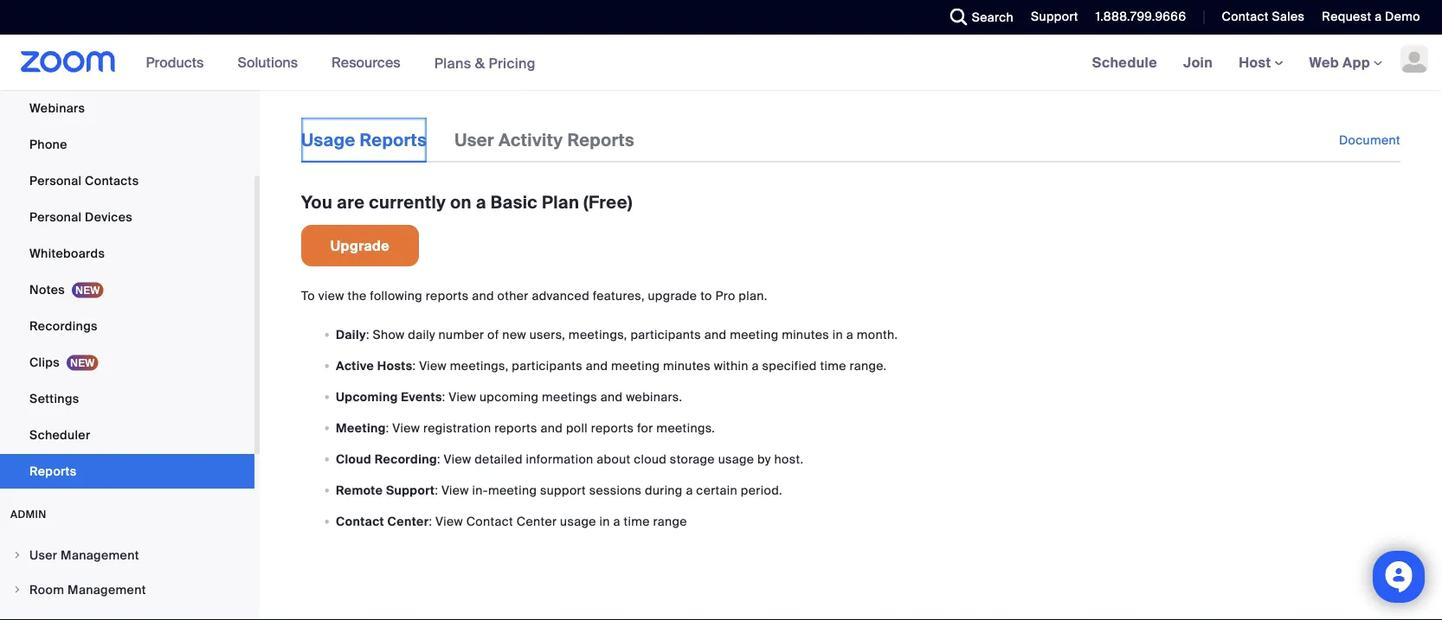 Task type: describe. For each thing, give the bounding box(es) containing it.
: for center
[[429, 514, 432, 530]]

plans & pricing
[[434, 54, 536, 72]]

(free)
[[584, 191, 633, 213]]

document link
[[1339, 118, 1401, 163]]

whiteboards link
[[0, 236, 255, 271]]

basic
[[491, 191, 538, 213]]

1.888.799.9666
[[1096, 9, 1186, 25]]

personal devices link
[[0, 200, 255, 235]]

product information navigation
[[133, 35, 549, 91]]

of
[[487, 327, 499, 343]]

show
[[373, 327, 405, 343]]

a right during
[[686, 483, 693, 499]]

solutions button
[[238, 35, 306, 90]]

1 horizontal spatial contact
[[466, 514, 513, 530]]

sales
[[1272, 9, 1305, 25]]

recordings link
[[0, 309, 255, 344]]

daily
[[408, 327, 435, 343]]

upgrade button
[[301, 225, 419, 267]]

0 vertical spatial participants
[[631, 327, 701, 343]]

meetings navigation
[[1079, 35, 1442, 91]]

: left the show
[[366, 327, 370, 343]]

products
[[146, 53, 204, 71]]

contact center : view contact center usage in a time range
[[336, 514, 687, 530]]

webinars.
[[626, 389, 682, 405]]

active
[[336, 358, 374, 374]]

banner containing products
[[0, 35, 1442, 91]]

events
[[401, 389, 442, 405]]

on
[[450, 191, 472, 213]]

0 vertical spatial usage
[[718, 451, 754, 468]]

1 horizontal spatial minutes
[[782, 327, 829, 343]]

other
[[497, 288, 529, 304]]

profile picture image
[[1401, 45, 1428, 73]]

and left the other
[[472, 288, 494, 304]]

a right the on
[[476, 191, 486, 213]]

poll
[[566, 420, 588, 436]]

user activity reports link
[[455, 118, 635, 163]]

web
[[1309, 53, 1339, 71]]

view for recording
[[444, 451, 471, 468]]

upgrade
[[331, 237, 390, 255]]

: for events
[[442, 389, 446, 405]]

admin
[[10, 508, 47, 522]]

1 vertical spatial in
[[600, 514, 610, 530]]

the
[[348, 288, 367, 304]]

and up within
[[704, 327, 727, 343]]

zoom logo image
[[21, 51, 116, 73]]

contact sales
[[1222, 9, 1305, 25]]

scheduler
[[29, 427, 90, 443]]

certain
[[696, 483, 738, 499]]

reports for registration
[[494, 420, 537, 436]]

personal for personal contacts
[[29, 173, 82, 189]]

you
[[301, 191, 333, 213]]

webinars
[[29, 100, 85, 116]]

user management menu item
[[0, 539, 255, 572]]

contact for contact sales
[[1222, 9, 1269, 25]]

schedule
[[1092, 53, 1158, 71]]

upcoming
[[336, 389, 398, 405]]

about
[[597, 451, 631, 468]]

specified
[[762, 358, 817, 374]]

range.
[[850, 358, 887, 374]]

2 center from the left
[[517, 514, 557, 530]]

2 vertical spatial meeting
[[488, 483, 537, 499]]

meetings.
[[657, 420, 715, 436]]

management for user management
[[61, 548, 139, 564]]

1 vertical spatial support
[[386, 483, 435, 499]]

whiteboards
[[29, 245, 105, 261]]

1 horizontal spatial reports
[[360, 129, 427, 151]]

support
[[540, 483, 586, 499]]

usage reports link
[[301, 118, 427, 163]]

0 vertical spatial in
[[833, 327, 843, 343]]

: up recording
[[386, 420, 389, 436]]

personal contacts
[[29, 173, 139, 189]]

phone
[[29, 136, 67, 152]]

usage
[[301, 129, 355, 151]]

1 vertical spatial time
[[624, 514, 650, 530]]

user activity reports
[[455, 129, 635, 151]]

to
[[301, 288, 315, 304]]

1 center from the left
[[387, 514, 429, 530]]

upcoming events : view upcoming meetings and webinars.
[[336, 389, 682, 405]]

1 horizontal spatial time
[[820, 358, 847, 374]]

information
[[526, 451, 594, 468]]

plan
[[542, 191, 579, 213]]

for
[[637, 420, 653, 436]]

2 horizontal spatial reports
[[591, 420, 634, 436]]

personal contacts link
[[0, 164, 255, 198]]

users,
[[530, 327, 565, 343]]

resources button
[[332, 35, 408, 90]]

1 vertical spatial usage
[[560, 514, 596, 530]]

view up recording
[[392, 420, 420, 436]]

demo
[[1385, 9, 1421, 25]]

0 horizontal spatial meetings,
[[450, 358, 509, 374]]

upcoming
[[480, 389, 539, 405]]

features,
[[593, 288, 645, 304]]

view for events
[[449, 389, 476, 405]]

: for recording
[[437, 451, 441, 468]]

0 horizontal spatial participants
[[512, 358, 583, 374]]

currently
[[369, 191, 446, 213]]

pro
[[715, 288, 736, 304]]

tabs of report home tab list
[[301, 118, 662, 163]]

room management
[[29, 582, 146, 598]]

search button
[[937, 0, 1018, 35]]

&
[[475, 54, 485, 72]]

right image
[[12, 551, 23, 561]]

room
[[29, 582, 64, 598]]

clips link
[[0, 345, 255, 380]]

period.
[[741, 483, 783, 499]]

to
[[700, 288, 712, 304]]

recording
[[375, 451, 437, 468]]

join link
[[1171, 35, 1226, 90]]

a right within
[[752, 358, 759, 374]]

a left demo
[[1375, 9, 1382, 25]]

: for hosts
[[413, 358, 416, 374]]

settings link
[[0, 382, 255, 416]]



Task type: vqa. For each thing, say whether or not it's contained in the screenshot.
topmost with
no



Task type: locate. For each thing, give the bounding box(es) containing it.
1 vertical spatial user
[[29, 548, 57, 564]]

registration
[[423, 420, 491, 436]]

0 vertical spatial time
[[820, 358, 847, 374]]

and left poll
[[541, 420, 563, 436]]

0 horizontal spatial reports
[[29, 464, 77, 480]]

1 horizontal spatial participants
[[631, 327, 701, 343]]

0 vertical spatial minutes
[[782, 327, 829, 343]]

personal menu menu
[[0, 0, 255, 491]]

minutes left within
[[663, 358, 711, 374]]

and down daily : show daily number of new users, meetings, participants and meeting minutes in a month.
[[586, 358, 608, 374]]

usage
[[718, 451, 754, 468], [560, 514, 596, 530]]

admin menu menu
[[0, 539, 255, 621]]

active hosts : view meetings, participants and meeting minutes within a specified time range.
[[336, 358, 887, 374]]

management down user management menu item at the left bottom of page
[[68, 582, 146, 598]]

1 vertical spatial personal
[[29, 209, 82, 225]]

1 horizontal spatial support
[[1031, 9, 1079, 25]]

user inside user management menu item
[[29, 548, 57, 564]]

products button
[[146, 35, 212, 90]]

management
[[61, 548, 139, 564], [68, 582, 146, 598]]

menu item
[[0, 609, 255, 621]]

room management menu item
[[0, 574, 255, 607]]

request a demo
[[1322, 9, 1421, 25]]

resources
[[332, 53, 401, 71]]

0 horizontal spatial meeting
[[488, 483, 537, 499]]

support link
[[1018, 0, 1083, 35], [1031, 9, 1079, 25]]

usage reports
[[301, 129, 427, 151]]

view for hosts
[[419, 358, 447, 374]]

remote
[[336, 483, 383, 499]]

0 horizontal spatial center
[[387, 514, 429, 530]]

reports link
[[0, 455, 255, 489]]

0 vertical spatial meetings,
[[569, 327, 627, 343]]

: up registration
[[442, 389, 446, 405]]

0 vertical spatial management
[[61, 548, 139, 564]]

1 vertical spatial meetings,
[[450, 358, 509, 374]]

to view the following reports and other advanced features, upgrade to pro plan.
[[301, 288, 768, 304]]

are
[[337, 191, 365, 213]]

0 horizontal spatial contact
[[336, 514, 384, 530]]

2 horizontal spatial meeting
[[730, 327, 779, 343]]

storage
[[670, 451, 715, 468]]

: up events
[[413, 358, 416, 374]]

meeting
[[336, 420, 386, 436]]

number
[[439, 327, 484, 343]]

devices
[[85, 209, 132, 225]]

a left month.
[[846, 327, 854, 343]]

advanced
[[532, 288, 590, 304]]

meeting down daily : show daily number of new users, meetings, participants and meeting minutes in a month.
[[611, 358, 660, 374]]

view down 'daily'
[[419, 358, 447, 374]]

contacts
[[85, 173, 139, 189]]

reports down 'upcoming events : view upcoming meetings and webinars.'
[[494, 420, 537, 436]]

0 horizontal spatial usage
[[560, 514, 596, 530]]

a down sessions
[[613, 514, 621, 530]]

activity
[[499, 129, 563, 151]]

1 horizontal spatial center
[[517, 514, 557, 530]]

: for support
[[435, 483, 438, 499]]

upgrade
[[648, 288, 697, 304]]

center down recording
[[387, 514, 429, 530]]

personal
[[29, 173, 82, 189], [29, 209, 82, 225]]

1 vertical spatial management
[[68, 582, 146, 598]]

: down recording
[[429, 514, 432, 530]]

1 horizontal spatial meetings,
[[569, 327, 627, 343]]

reports down scheduler
[[29, 464, 77, 480]]

personal devices
[[29, 209, 132, 225]]

1 personal from the top
[[29, 173, 82, 189]]

management up room management
[[61, 548, 139, 564]]

1 horizontal spatial in
[[833, 327, 843, 343]]

center
[[387, 514, 429, 530], [517, 514, 557, 530]]

app
[[1343, 53, 1370, 71]]

0 vertical spatial support
[[1031, 9, 1079, 25]]

plan.
[[739, 288, 768, 304]]

view for support
[[442, 483, 469, 499]]

user for user management
[[29, 548, 57, 564]]

solutions
[[238, 53, 298, 71]]

web app button
[[1309, 53, 1383, 71]]

personal down phone
[[29, 173, 82, 189]]

usage down "support"
[[560, 514, 596, 530]]

detailed
[[475, 451, 523, 468]]

: left "in-"
[[435, 483, 438, 499]]

0 horizontal spatial time
[[624, 514, 650, 530]]

during
[[645, 483, 683, 499]]

minutes up the specified
[[782, 327, 829, 343]]

support
[[1031, 9, 1079, 25], [386, 483, 435, 499]]

plans & pricing link
[[434, 54, 536, 72], [434, 54, 536, 72]]

1 horizontal spatial usage
[[718, 451, 754, 468]]

and down the active hosts : view meetings, participants and meeting minutes within a specified time range. at bottom
[[601, 389, 623, 405]]

user
[[455, 129, 494, 151], [29, 548, 57, 564]]

request
[[1322, 9, 1372, 25]]

support down recording
[[386, 483, 435, 499]]

side navigation navigation
[[0, 0, 260, 621]]

reports inside personal menu menu
[[29, 464, 77, 480]]

host.
[[774, 451, 804, 468]]

support right search at the top
[[1031, 9, 1079, 25]]

in left month.
[[833, 327, 843, 343]]

banner
[[0, 35, 1442, 91]]

0 horizontal spatial user
[[29, 548, 57, 564]]

2 horizontal spatial reports
[[567, 129, 635, 151]]

1 vertical spatial meeting
[[611, 358, 660, 374]]

view down registration
[[444, 451, 471, 468]]

user inside user activity reports link
[[455, 129, 494, 151]]

view down recording
[[436, 514, 463, 530]]

meetings, down the of
[[450, 358, 509, 374]]

1 vertical spatial participants
[[512, 358, 583, 374]]

reports up (free)
[[567, 129, 635, 151]]

1 horizontal spatial user
[[455, 129, 494, 151]]

0 horizontal spatial minutes
[[663, 358, 711, 374]]

usage left by
[[718, 451, 754, 468]]

user right right icon on the left of page
[[29, 548, 57, 564]]

reports
[[426, 288, 469, 304], [494, 420, 537, 436], [591, 420, 634, 436]]

view left "in-"
[[442, 483, 469, 499]]

0 vertical spatial meeting
[[730, 327, 779, 343]]

contact down 'remote' at the bottom left of the page
[[336, 514, 384, 530]]

contact down "in-"
[[466, 514, 513, 530]]

in
[[833, 327, 843, 343], [600, 514, 610, 530]]

management for room management
[[68, 582, 146, 598]]

daily : show daily number of new users, meetings, participants and meeting minutes in a month.
[[336, 327, 898, 343]]

reports for following
[[426, 288, 469, 304]]

1 vertical spatial minutes
[[663, 358, 711, 374]]

view up registration
[[449, 389, 476, 405]]

following
[[370, 288, 423, 304]]

meeting : view registration reports and poll reports for meetings.
[[336, 420, 715, 436]]

user left "activity"
[[455, 129, 494, 151]]

notes link
[[0, 273, 255, 307]]

personal for personal devices
[[29, 209, 82, 225]]

personal up whiteboards
[[29, 209, 82, 225]]

reports up number
[[426, 288, 469, 304]]

in down sessions
[[600, 514, 610, 530]]

range
[[653, 514, 687, 530]]

contact left sales
[[1222, 9, 1269, 25]]

0 horizontal spatial support
[[386, 483, 435, 499]]

remote support : view in-meeting support sessions during a certain period.
[[336, 483, 783, 499]]

0 horizontal spatial reports
[[426, 288, 469, 304]]

cloud
[[336, 451, 371, 468]]

contact for contact center : view contact center usage in a time range
[[336, 514, 384, 530]]

by
[[758, 451, 771, 468]]

1 horizontal spatial meeting
[[611, 358, 660, 374]]

user for user activity reports
[[455, 129, 494, 151]]

contact sales link
[[1209, 0, 1309, 35], [1222, 9, 1305, 25]]

reports up currently
[[360, 129, 427, 151]]

time left range
[[624, 514, 650, 530]]

daily
[[336, 327, 366, 343]]

meeting down plan.
[[730, 327, 779, 343]]

0 vertical spatial user
[[455, 129, 494, 151]]

view
[[419, 358, 447, 374], [449, 389, 476, 405], [392, 420, 420, 436], [444, 451, 471, 468], [442, 483, 469, 499], [436, 514, 463, 530]]

meeting up contact center : view contact center usage in a time range
[[488, 483, 537, 499]]

center down remote support : view in-meeting support sessions during a certain period.
[[517, 514, 557, 530]]

reports up about
[[591, 420, 634, 436]]

0 horizontal spatial in
[[600, 514, 610, 530]]

: down registration
[[437, 451, 441, 468]]

web app
[[1309, 53, 1370, 71]]

2 personal from the top
[[29, 209, 82, 225]]

participants down users,
[[512, 358, 583, 374]]

in-
[[472, 483, 488, 499]]

meetings,
[[569, 327, 627, 343], [450, 358, 509, 374]]

plans
[[434, 54, 471, 72]]

clips
[[29, 355, 60, 371]]

view for center
[[436, 514, 463, 530]]

webinars link
[[0, 91, 255, 126]]

view
[[318, 288, 344, 304]]

join
[[1184, 53, 1213, 71]]

month.
[[857, 327, 898, 343]]

cloud
[[634, 451, 667, 468]]

you are currently on a basic plan (free)
[[301, 191, 633, 213]]

host button
[[1239, 53, 1284, 71]]

meetings, up the active hosts : view meetings, participants and meeting minutes within a specified time range. at bottom
[[569, 327, 627, 343]]

right image
[[12, 585, 23, 596]]

user management
[[29, 548, 139, 564]]

1 horizontal spatial reports
[[494, 420, 537, 436]]

2 horizontal spatial contact
[[1222, 9, 1269, 25]]

search
[[972, 9, 1014, 25]]

pricing
[[489, 54, 536, 72]]

document
[[1339, 132, 1401, 148]]

participants down the upgrade
[[631, 327, 701, 343]]

cloud recording : view detailed information about cloud storage usage by host.
[[336, 451, 804, 468]]

0 vertical spatial personal
[[29, 173, 82, 189]]

time left range.
[[820, 358, 847, 374]]

minutes
[[782, 327, 829, 343], [663, 358, 711, 374]]

scheduler link
[[0, 418, 255, 453]]



